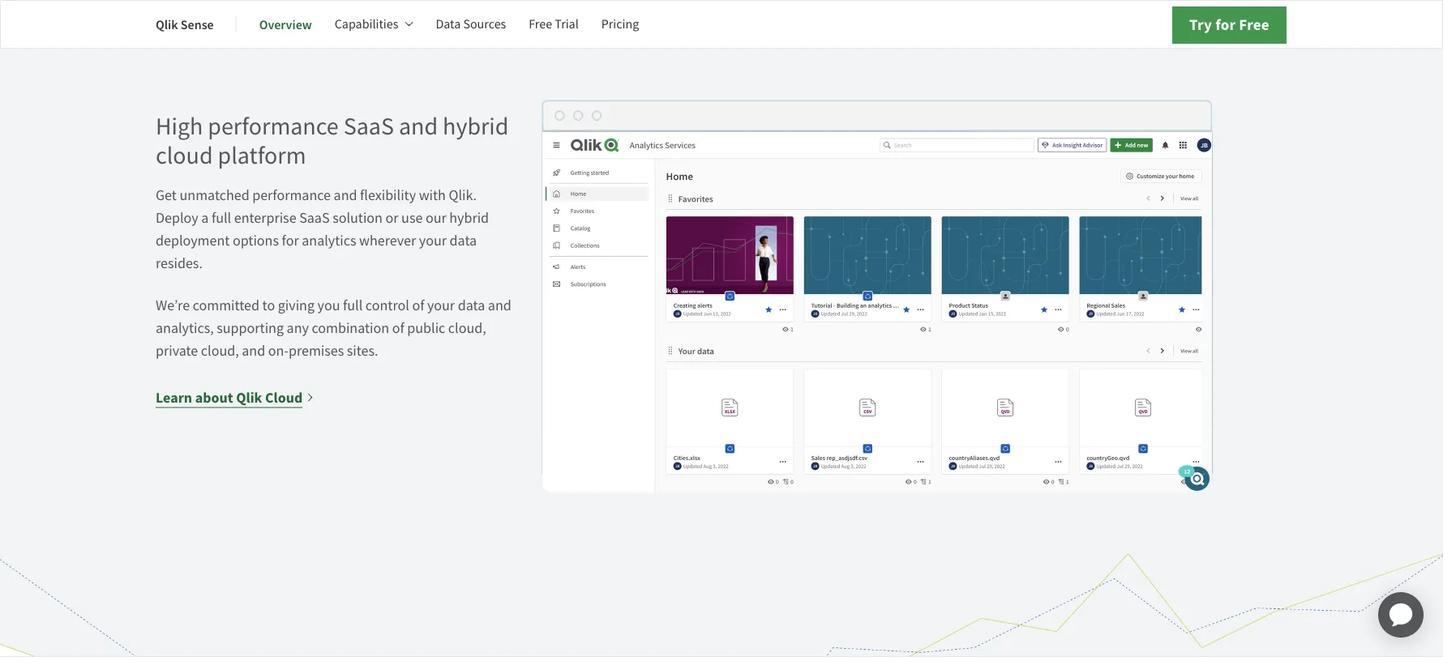 Task type: vqa. For each thing, say whether or not it's contained in the screenshot.
the 'Learn More' Link
no



Task type: describe. For each thing, give the bounding box(es) containing it.
you
[[317, 296, 340, 314]]

performance inside get unmatched performance and flexibility with qlik. deploy a full enterprise saas solution or use our hybrid deployment options for analytics wherever your data resides.
[[252, 185, 331, 204]]

pricing
[[601, 16, 639, 32]]

full inside we're committed to giving you full control of your data and analytics, supporting any combination of public cloud, private cloud, and on-premises sites.
[[343, 296, 363, 314]]

pricing link
[[601, 5, 639, 44]]

1 horizontal spatial qlik
[[236, 388, 262, 407]]

hybrid inside get unmatched performance and flexibility with qlik. deploy a full enterprise saas solution or use our hybrid deployment options for analytics wherever your data resides.
[[449, 208, 489, 227]]

our
[[426, 208, 446, 227]]

learn about qlik cloud
[[156, 388, 303, 407]]

saas inside get unmatched performance and flexibility with qlik. deploy a full enterprise saas solution or use our hybrid deployment options for analytics wherever your data resides.
[[299, 208, 330, 227]]

try
[[1189, 14, 1212, 35]]

use
[[401, 208, 423, 227]]

sense
[[181, 16, 214, 33]]

your inside get unmatched performance and flexibility with qlik. deploy a full enterprise saas solution or use our hybrid deployment options for analytics wherever your data resides.
[[419, 231, 447, 250]]

overview link
[[259, 5, 312, 44]]

data sources
[[436, 16, 506, 32]]

learn
[[156, 388, 192, 407]]

0 vertical spatial cloud,
[[448, 318, 486, 337]]

high performance saas and hybrid cloud platform
[[156, 111, 509, 171]]

and inside 'high performance saas and hybrid cloud platform'
[[399, 111, 438, 142]]

analytics
[[302, 231, 356, 250]]

qlik.
[[449, 185, 477, 204]]

enterprise
[[234, 208, 296, 227]]

platform
[[218, 140, 306, 171]]

free inside try for free link
[[1239, 14, 1270, 35]]

1 horizontal spatial for
[[1215, 14, 1236, 35]]

sites.
[[347, 341, 378, 360]]

hybrid inside 'high performance saas and hybrid cloud platform'
[[443, 111, 509, 142]]

deployment
[[156, 231, 230, 250]]

qlik sense link
[[156, 5, 214, 44]]

options
[[233, 231, 279, 250]]

0 horizontal spatial qlik
[[156, 16, 178, 33]]

qlik sense
[[156, 16, 214, 33]]

we're
[[156, 296, 190, 314]]

deploy
[[156, 208, 198, 227]]

sources
[[463, 16, 506, 32]]

control
[[366, 296, 409, 314]]

analytics,
[[156, 318, 214, 337]]

we're committed to giving you full control of your data and analytics, supporting any combination of public cloud, private cloud, and on-premises sites.
[[156, 296, 511, 360]]

full inside get unmatched performance and flexibility with qlik. deploy a full enterprise saas solution or use our hybrid deployment options for analytics wherever your data resides.
[[212, 208, 231, 227]]

menu bar containing qlik sense
[[156, 5, 662, 44]]

unmatched
[[180, 185, 249, 204]]

about
[[195, 388, 233, 407]]

data sources link
[[436, 5, 506, 44]]

1 vertical spatial cloud,
[[201, 341, 239, 360]]

private
[[156, 341, 198, 360]]

high
[[156, 111, 203, 142]]

learn about qlik cloud link
[[156, 386, 315, 409]]

committed
[[193, 296, 259, 314]]

wherever
[[359, 231, 416, 250]]



Task type: locate. For each thing, give the bounding box(es) containing it.
combination
[[312, 318, 389, 337]]

1 horizontal spatial free
[[1239, 14, 1270, 35]]

1 vertical spatial saas
[[299, 208, 330, 227]]

your up public
[[427, 296, 455, 314]]

0 horizontal spatial cloud,
[[201, 341, 239, 360]]

cloud, right public
[[448, 318, 486, 337]]

qlik left cloud
[[236, 388, 262, 407]]

0 vertical spatial of
[[412, 296, 424, 314]]

0 vertical spatial full
[[212, 208, 231, 227]]

resides.
[[156, 254, 203, 272]]

your
[[419, 231, 447, 250], [427, 296, 455, 314]]

supporting
[[217, 318, 284, 337]]

performance inside 'high performance saas and hybrid cloud platform'
[[208, 111, 339, 142]]

full
[[212, 208, 231, 227], [343, 296, 363, 314]]

try for free
[[1189, 14, 1270, 35]]

hybrid down qlik.
[[449, 208, 489, 227]]

hybrid up qlik.
[[443, 111, 509, 142]]

a
[[201, 208, 209, 227]]

cloud, down supporting
[[201, 341, 239, 360]]

1 vertical spatial data
[[458, 296, 485, 314]]

try for free link
[[1172, 6, 1287, 44]]

screenshot showing a collection of qlik sense apps image
[[542, 99, 1213, 494]]

of up public
[[412, 296, 424, 314]]

with
[[419, 185, 446, 204]]

for right try
[[1215, 14, 1236, 35]]

or
[[386, 208, 398, 227]]

cloud,
[[448, 318, 486, 337], [201, 341, 239, 360]]

application
[[1359, 573, 1443, 658]]

of down the control
[[392, 318, 404, 337]]

0 horizontal spatial full
[[212, 208, 231, 227]]

saas inside 'high performance saas and hybrid cloud platform'
[[343, 111, 394, 142]]

saas
[[343, 111, 394, 142], [299, 208, 330, 227]]

get unmatched performance and flexibility with qlik. deploy a full enterprise saas solution or use our hybrid deployment options for analytics wherever your data resides.
[[156, 185, 489, 272]]

0 vertical spatial performance
[[208, 111, 339, 142]]

1 vertical spatial your
[[427, 296, 455, 314]]

1 horizontal spatial of
[[412, 296, 424, 314]]

0 vertical spatial hybrid
[[443, 111, 509, 142]]

to
[[262, 296, 275, 314]]

your down the "our" in the left top of the page
[[419, 231, 447, 250]]

1 vertical spatial full
[[343, 296, 363, 314]]

saas up flexibility
[[343, 111, 394, 142]]

and inside get unmatched performance and flexibility with qlik. deploy a full enterprise saas solution or use our hybrid deployment options for analytics wherever your data resides.
[[334, 185, 357, 204]]

qlik
[[156, 16, 178, 33], [236, 388, 262, 407]]

overview
[[259, 16, 312, 33]]

on-
[[268, 341, 289, 360]]

for
[[1215, 14, 1236, 35], [282, 231, 299, 250]]

full up the combination
[[343, 296, 363, 314]]

capabilities link
[[335, 5, 413, 44]]

data inside get unmatched performance and flexibility with qlik. deploy a full enterprise saas solution or use our hybrid deployment options for analytics wherever your data resides.
[[450, 231, 477, 250]]

data inside we're committed to giving you full control of your data and analytics, supporting any combination of public cloud, private cloud, and on-premises sites.
[[458, 296, 485, 314]]

giving
[[278, 296, 315, 314]]

menu bar
[[156, 5, 662, 44]]

qlik left sense
[[156, 16, 178, 33]]

1 vertical spatial performance
[[252, 185, 331, 204]]

1 horizontal spatial full
[[343, 296, 363, 314]]

for down the enterprise
[[282, 231, 299, 250]]

1 horizontal spatial saas
[[343, 111, 394, 142]]

0 horizontal spatial free
[[529, 16, 552, 32]]

free left trial
[[529, 16, 552, 32]]

0 vertical spatial saas
[[343, 111, 394, 142]]

performance
[[208, 111, 339, 142], [252, 185, 331, 204]]

of
[[412, 296, 424, 314], [392, 318, 404, 337]]

0 vertical spatial for
[[1215, 14, 1236, 35]]

1 vertical spatial for
[[282, 231, 299, 250]]

0 vertical spatial qlik
[[156, 16, 178, 33]]

any
[[287, 318, 309, 337]]

0 vertical spatial your
[[419, 231, 447, 250]]

your inside we're committed to giving you full control of your data and analytics, supporting any combination of public cloud, private cloud, and on-premises sites.
[[427, 296, 455, 314]]

hybrid
[[443, 111, 509, 142], [449, 208, 489, 227]]

0 horizontal spatial of
[[392, 318, 404, 337]]

solution
[[333, 208, 383, 227]]

0 vertical spatial data
[[450, 231, 477, 250]]

data
[[436, 16, 461, 32]]

data
[[450, 231, 477, 250], [458, 296, 485, 314]]

free right try
[[1239, 14, 1270, 35]]

capabilities
[[335, 16, 398, 32]]

cloud
[[156, 140, 213, 171]]

0 horizontal spatial for
[[282, 231, 299, 250]]

free trial
[[529, 16, 579, 32]]

free
[[1239, 14, 1270, 35], [529, 16, 552, 32]]

get
[[156, 185, 177, 204]]

1 vertical spatial hybrid
[[449, 208, 489, 227]]

0 horizontal spatial saas
[[299, 208, 330, 227]]

free trial link
[[529, 5, 579, 44]]

1 vertical spatial of
[[392, 318, 404, 337]]

saas up analytics
[[299, 208, 330, 227]]

cloud
[[265, 388, 303, 407]]

trial
[[555, 16, 579, 32]]

premises
[[289, 341, 344, 360]]

public
[[407, 318, 445, 337]]

free inside the free trial link
[[529, 16, 552, 32]]

full right a
[[212, 208, 231, 227]]

and
[[399, 111, 438, 142], [334, 185, 357, 204], [488, 296, 511, 314], [242, 341, 265, 360]]

1 horizontal spatial cloud,
[[448, 318, 486, 337]]

1 vertical spatial qlik
[[236, 388, 262, 407]]

for inside get unmatched performance and flexibility with qlik. deploy a full enterprise saas solution or use our hybrid deployment options for analytics wherever your data resides.
[[282, 231, 299, 250]]

flexibility
[[360, 185, 416, 204]]



